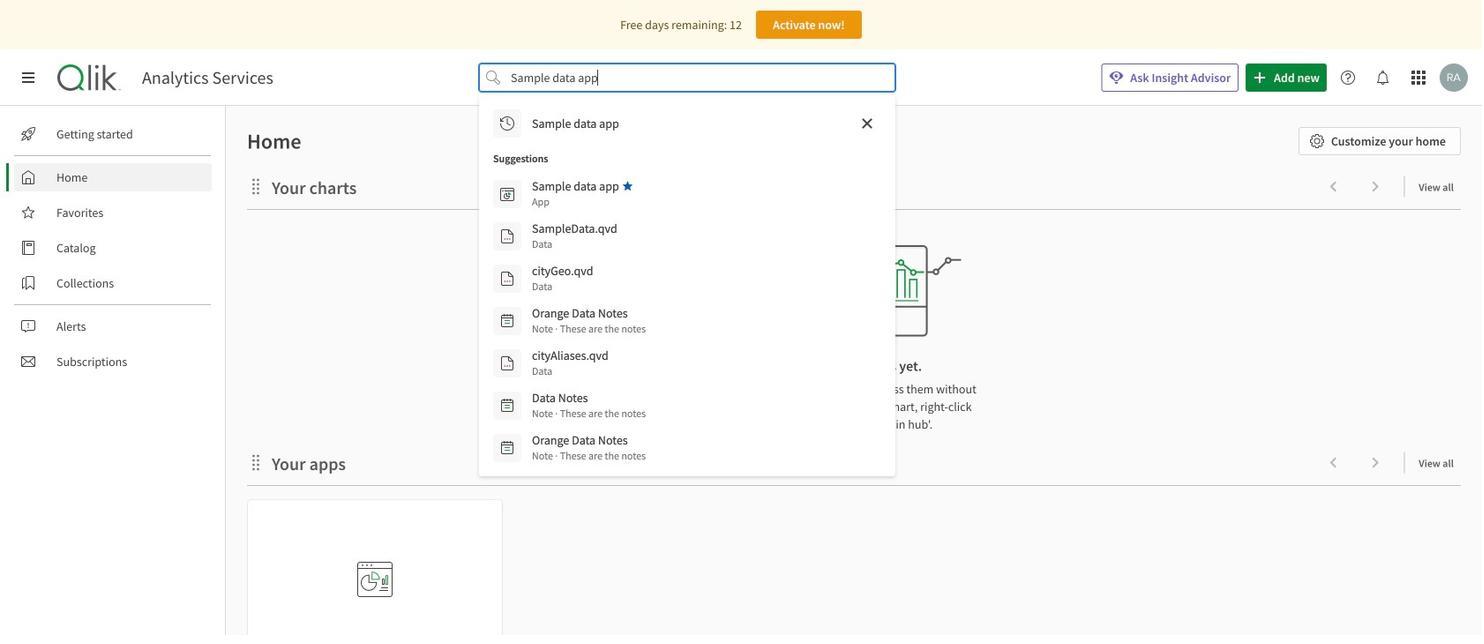 Task type: vqa. For each thing, say whether or not it's contained in the screenshot.
tab list
no



Task type: describe. For each thing, give the bounding box(es) containing it.
analytics services element
[[142, 67, 273, 88]]

cityaliases.qvd element
[[532, 348, 609, 364]]

Search for content text field
[[508, 64, 868, 92]]

3 these are the notes element from the top
[[532, 448, 646, 464]]

close sidebar menu image
[[21, 71, 35, 85]]

orange data notes element for third 'these are the notes' element from the bottom of the page
[[532, 305, 628, 321]]

citygeo.qvd element
[[532, 263, 594, 279]]

orange data notes element for first 'these are the notes' element from the bottom of the page
[[532, 432, 628, 448]]

ruby anderson image
[[1440, 64, 1469, 92]]



Task type: locate. For each thing, give the bounding box(es) containing it.
0 vertical spatial these are the notes element
[[532, 321, 646, 337]]

main content
[[219, 106, 1483, 635]]

2 these are the notes element from the top
[[532, 406, 646, 422]]

orange data notes element down 'data notes' element
[[532, 432, 628, 448]]

1 vertical spatial move collection image
[[247, 454, 265, 472]]

these are the notes element down cityaliases.qvd element
[[532, 406, 646, 422]]

recently searched item image
[[500, 117, 515, 131]]

0 vertical spatial orange data notes element
[[532, 305, 628, 321]]

1 these are the notes element from the top
[[532, 321, 646, 337]]

these are the notes element up cityaliases.qvd element
[[532, 321, 646, 337]]

these are the notes element down 'data notes' element
[[532, 448, 646, 464]]

navigation pane element
[[0, 113, 225, 383]]

sample data app element
[[532, 178, 619, 194]]

orange data notes element
[[532, 305, 628, 321], [532, 432, 628, 448]]

these are the notes element
[[532, 321, 646, 337], [532, 406, 646, 422], [532, 448, 646, 464]]

1 vertical spatial orange data notes element
[[532, 432, 628, 448]]

1 vertical spatial these are the notes element
[[532, 406, 646, 422]]

move collection image
[[247, 178, 265, 195], [247, 454, 265, 472]]

orange data notes element up cityaliases.qvd element
[[532, 305, 628, 321]]

0 vertical spatial move collection image
[[247, 178, 265, 195]]

list box
[[486, 102, 889, 470]]

sampledata.qvd element
[[532, 221, 618, 237]]

1 orange data notes element from the top
[[532, 305, 628, 321]]

data notes element
[[532, 390, 588, 406]]

2 orange data notes element from the top
[[532, 432, 628, 448]]

2 vertical spatial these are the notes element
[[532, 448, 646, 464]]

favorited item image
[[623, 181, 633, 192]]



